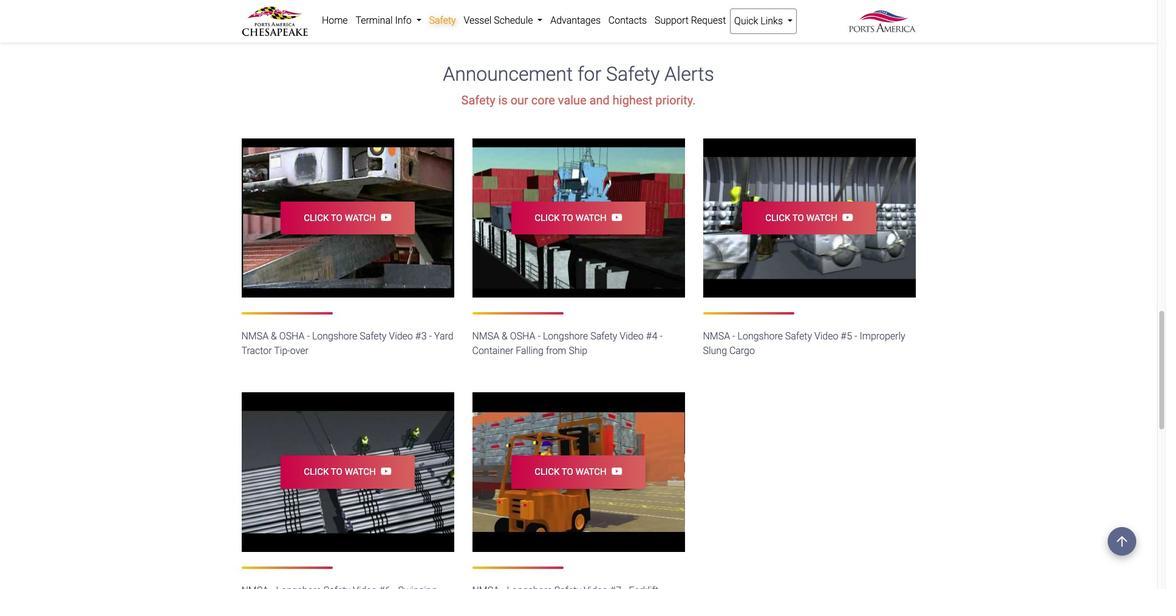 Task type: vqa. For each thing, say whether or not it's contained in the screenshot.
the u.s.
yes



Task type: locate. For each thing, give the bounding box(es) containing it.
- right #3
[[429, 331, 432, 342]]

click to watch link for #4
[[512, 202, 646, 235]]

seals
[[447, 20, 469, 32]]

3 video from the left
[[815, 331, 839, 342]]

core
[[532, 93, 555, 107]]

2 longshore from the left
[[543, 331, 589, 342]]

-
[[307, 331, 310, 342], [429, 331, 432, 342], [538, 331, 541, 342], [660, 331, 663, 342], [733, 331, 736, 342], [855, 331, 858, 342]]

osha inside nmsa & osha - longshore safety video #4 - container falling from ship
[[510, 331, 536, 342]]

0 horizontal spatial osha
[[279, 331, 305, 342]]

the
[[556, 6, 569, 17]]

1 horizontal spatial video
[[620, 331, 644, 342]]

0 horizontal spatial longshore
[[312, 331, 358, 342]]

1 longshore from the left
[[312, 331, 358, 342]]

osha up falling
[[510, 331, 536, 342]]

following
[[572, 6, 611, 17]]

2 horizontal spatial nmsa
[[703, 331, 731, 342]]

3 - from the left
[[538, 331, 541, 342]]

osha for tractor
[[279, 331, 305, 342]]

1 - from the left
[[307, 331, 310, 342]]

watch
[[345, 212, 376, 223], [576, 212, 607, 223], [807, 212, 838, 223], [345, 467, 376, 478], [576, 467, 607, 478]]

terminal info link
[[352, 9, 426, 33]]

video
[[389, 331, 413, 342], [620, 331, 644, 342], [815, 331, 839, 342]]

click to watch for #3
[[304, 212, 376, 223]]

tractor
[[242, 345, 272, 357]]

0 horizontal spatial &
[[271, 331, 277, 342]]

compliance-
[[242, 20, 294, 32]]

advantages link
[[547, 9, 605, 33]]

2 osha from the left
[[510, 331, 536, 342]]

video image
[[242, 138, 454, 298], [473, 138, 685, 298], [703, 138, 916, 298], [242, 393, 454, 552], [473, 393, 685, 552]]

& up tip-
[[271, 331, 277, 342]]

additional
[[242, 6, 284, 17]]

2 - from the left
[[429, 331, 432, 342]]

2 & from the left
[[502, 331, 508, 342]]

video inside nmsa & osha - longshore safety video #4 - container falling from ship
[[620, 331, 644, 342]]

quick links
[[735, 15, 786, 27]]

3 nmsa from the left
[[703, 331, 731, 342]]

1 horizontal spatial &
[[502, 331, 508, 342]]

0 horizontal spatial nmsa
[[242, 331, 269, 342]]

to for #3
[[331, 212, 343, 223]]

priority.
[[656, 93, 696, 107]]

cbp's
[[415, 6, 439, 17]]

& up container
[[502, 331, 508, 342]]

falling
[[516, 345, 544, 357]]

standards-
[[344, 20, 389, 32]]

at
[[545, 6, 554, 17]]

1 horizontal spatial osha
[[510, 331, 536, 342]]

1 video from the left
[[389, 331, 413, 342]]

video left #4
[[620, 331, 644, 342]]

& for tractor
[[271, 331, 277, 342]]

https://www.cbp.gov/document/bulletins/ctpat-
[[628, 6, 831, 17]]

longshore inside nmsa & osha - longshore safety video #3 - yard tractor tip-over
[[312, 331, 358, 342]]

0 horizontal spatial video
[[389, 331, 413, 342]]

security-
[[410, 20, 447, 32]]

video inside nmsa & osha - longshore safety video #3 - yard tractor tip-over
[[389, 331, 413, 342]]

nmsa inside nmsa & osha - longshore safety video #3 - yard tractor tip-over
[[242, 331, 269, 342]]

is
[[499, 93, 508, 107]]

to
[[331, 212, 343, 223], [562, 212, 574, 223], [793, 212, 805, 223], [331, 467, 343, 478], [562, 467, 574, 478]]

to for #4
[[562, 212, 574, 223]]

schedule
[[494, 15, 533, 26]]

safety link
[[426, 9, 460, 33]]

- right #4
[[660, 331, 663, 342]]

6 - from the left
[[855, 331, 858, 342]]

safety inside the nmsa - longshore safety video #5 - improperly slung cargo
[[786, 331, 813, 342]]

nmsa - longshore safety video #5 - improperly slung cargo
[[703, 331, 906, 357]]

longshore for over
[[312, 331, 358, 342]]

2 horizontal spatial longshore
[[738, 331, 783, 342]]

longshore inside nmsa & osha - longshore safety video #4 - container falling from ship
[[543, 331, 589, 342]]

2 video from the left
[[620, 331, 644, 342]]

cargo
[[730, 345, 755, 357]]

#5
[[841, 331, 853, 342]]

be
[[346, 6, 356, 17]]

longshore
[[312, 331, 358, 342], [543, 331, 589, 342], [738, 331, 783, 342]]

contacts
[[609, 15, 647, 26]]

support
[[655, 15, 689, 26]]

yard
[[434, 331, 454, 342]]

3 longshore from the left
[[738, 331, 783, 342]]

click to watch link
[[281, 202, 415, 235], [512, 202, 646, 235], [743, 202, 877, 235], [281, 456, 415, 489], [512, 456, 646, 489]]

found
[[358, 6, 383, 17]]

high-
[[389, 20, 410, 32]]

youtube image
[[607, 212, 623, 222], [838, 212, 854, 222], [376, 467, 392, 477], [607, 467, 623, 477]]

safety inside nmsa & osha - longshore safety video #4 - container falling from ship
[[591, 331, 618, 342]]

watch for #4
[[576, 212, 607, 223]]

terminal
[[356, 15, 393, 26]]

nmsa up container
[[473, 331, 500, 342]]

#4
[[646, 331, 658, 342]]

2 horizontal spatial video
[[815, 331, 839, 342]]

click to watch
[[304, 212, 376, 223], [535, 212, 607, 223], [766, 212, 838, 223], [304, 467, 376, 478], [535, 467, 607, 478]]

vessel schedule link
[[460, 9, 547, 33]]

improperly
[[860, 331, 906, 342]]

1 nmsa from the left
[[242, 331, 269, 342]]

nmsa up slung
[[703, 331, 731, 342]]

osha up 'over'
[[279, 331, 305, 342]]

- right #5
[[855, 331, 858, 342]]

click for nmsa & osha - longshore safety video #4 - container falling from ship
[[535, 212, 560, 223]]

contacts link
[[605, 9, 651, 33]]

1 osha from the left
[[279, 331, 305, 342]]

available
[[506, 6, 543, 17]]

https://www.cbp.gov/document/bulletins/ctpat-bulletin- compliance-isos-17712-standards-high-security-seals link
[[242, 6, 865, 32]]

video left #5
[[815, 331, 839, 342]]

1 horizontal spatial longshore
[[543, 331, 589, 342]]

video image for #4
[[473, 138, 685, 298]]

support request
[[655, 15, 726, 26]]

& inside nmsa & osha - longshore safety video #3 - yard tractor tip-over
[[271, 331, 277, 342]]

2 nmsa from the left
[[473, 331, 500, 342]]

quick links link
[[730, 9, 798, 34]]

safety
[[429, 15, 456, 26], [607, 63, 660, 86], [462, 93, 496, 107], [360, 331, 387, 342], [591, 331, 618, 342], [786, 331, 813, 342]]

video image for improperly
[[703, 138, 916, 298]]

1 & from the left
[[271, 331, 277, 342]]

slung
[[703, 345, 728, 357]]

watch for improperly
[[807, 212, 838, 223]]

terminal info
[[356, 15, 414, 26]]

video left #3
[[389, 331, 413, 342]]

nmsa & osha - longshore safety video #4 - container falling from ship
[[473, 331, 663, 357]]

&
[[271, 331, 277, 342], [502, 331, 508, 342]]

- up 'over'
[[307, 331, 310, 342]]

click to watch link for #3
[[281, 202, 415, 235]]

guidance
[[286, 6, 325, 17]]

additional guidance can be found in u.s. cbp's ctpat bulletin available at the following url:
[[242, 6, 628, 17]]

our
[[511, 93, 529, 107]]

nmsa inside the nmsa - longshore safety video #5 - improperly slung cargo
[[703, 331, 731, 342]]

osha
[[279, 331, 305, 342], [510, 331, 536, 342]]

nmsa inside nmsa & osha - longshore safety video #4 - container falling from ship
[[473, 331, 500, 342]]

nmsa
[[242, 331, 269, 342], [473, 331, 500, 342], [703, 331, 731, 342]]

https://www.cbp.gov/document/bulletins/ctpat-bulletin- compliance-isos-17712-standards-high-security-seals
[[242, 6, 865, 32]]

value
[[558, 93, 587, 107]]

- up cargo
[[733, 331, 736, 342]]

& inside nmsa & osha - longshore safety video #4 - container falling from ship
[[502, 331, 508, 342]]

u.s.
[[395, 6, 412, 17]]

osha inside nmsa & osha - longshore safety video #3 - yard tractor tip-over
[[279, 331, 305, 342]]

nmsa up tractor
[[242, 331, 269, 342]]

1 horizontal spatial nmsa
[[473, 331, 500, 342]]

- up falling
[[538, 331, 541, 342]]

for
[[578, 63, 602, 86]]

click
[[304, 212, 329, 223], [535, 212, 560, 223], [766, 212, 791, 223], [304, 467, 329, 478], [535, 467, 560, 478]]

support request link
[[651, 9, 730, 33]]



Task type: describe. For each thing, give the bounding box(es) containing it.
17712-
[[314, 20, 344, 32]]

bulletin-
[[831, 6, 865, 17]]

container
[[473, 345, 514, 357]]

url:
[[613, 6, 626, 17]]

osha for falling
[[510, 331, 536, 342]]

video inside the nmsa - longshore safety video #5 - improperly slung cargo
[[815, 331, 839, 342]]

ctpat
[[441, 6, 470, 17]]

request
[[691, 15, 726, 26]]

can
[[328, 6, 343, 17]]

click to watch link for improperly
[[743, 202, 877, 235]]

nmsa & osha - longshore safety video #3 - yard tractor tip-over
[[242, 331, 454, 357]]

click to watch for #4
[[535, 212, 607, 223]]

ship
[[569, 345, 588, 357]]

highest
[[613, 93, 653, 107]]

click for nmsa - longshore safety video #5 - improperly slung cargo
[[766, 212, 791, 223]]

nmsa for nmsa - longshore safety video #5 - improperly slung cargo
[[703, 331, 731, 342]]

vessel schedule
[[464, 15, 536, 26]]

isos-
[[294, 20, 314, 32]]

watch for #3
[[345, 212, 376, 223]]

& for falling
[[502, 331, 508, 342]]

go to top image
[[1109, 528, 1137, 556]]

nmsa for nmsa & osha - longshore safety video #4 - container falling from ship
[[473, 331, 500, 342]]

to for improperly
[[793, 212, 805, 223]]

bulletin
[[472, 6, 503, 17]]

nmsa for nmsa & osha - longshore safety video #3 - yard tractor tip-over
[[242, 331, 269, 342]]

video for #4
[[620, 331, 644, 342]]

#3
[[416, 331, 427, 342]]

4 - from the left
[[660, 331, 663, 342]]

alerts
[[665, 63, 715, 86]]

click to watch for improperly
[[766, 212, 838, 223]]

video image for #3
[[242, 138, 454, 298]]

home
[[322, 15, 348, 26]]

tip-
[[274, 345, 290, 357]]

home link
[[318, 9, 352, 33]]

in
[[386, 6, 393, 17]]

over
[[290, 345, 309, 357]]

links
[[761, 15, 783, 27]]

longshore for ship
[[543, 331, 589, 342]]

advantages
[[551, 15, 601, 26]]

vessel
[[464, 15, 492, 26]]

5 - from the left
[[733, 331, 736, 342]]

safety is our core value and highest priority.
[[462, 93, 696, 107]]

youtube image
[[376, 212, 392, 222]]

safety inside nmsa & osha - longshore safety video #3 - yard tractor tip-over
[[360, 331, 387, 342]]

info
[[395, 15, 412, 26]]

longshore inside the nmsa - longshore safety video #5 - improperly slung cargo
[[738, 331, 783, 342]]

video for #3
[[389, 331, 413, 342]]

announcement
[[443, 63, 573, 86]]

announcement for safety alerts
[[443, 63, 715, 86]]

quick
[[735, 15, 759, 27]]

click for nmsa & osha - longshore safety video #3 - yard tractor tip-over
[[304, 212, 329, 223]]

from
[[546, 345, 567, 357]]

and
[[590, 93, 610, 107]]



